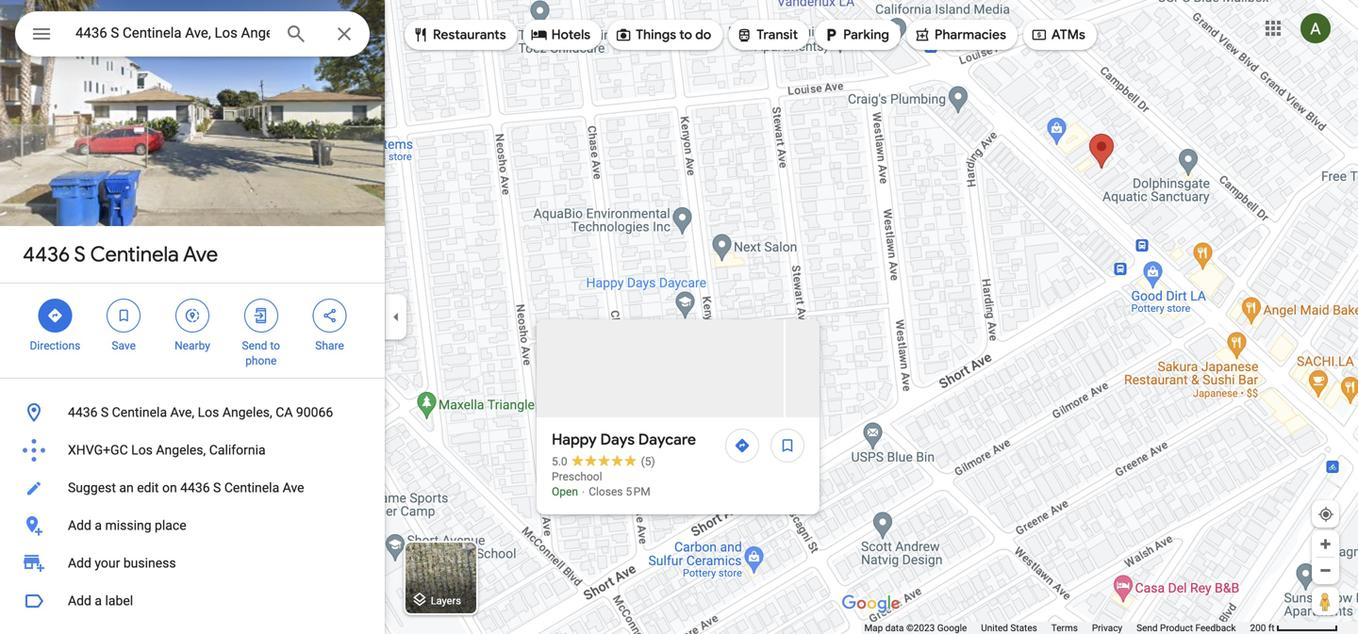 Task type: vqa. For each thing, say whether or not it's contained in the screenshot.
the middle the Centinela
yes



Task type: locate. For each thing, give the bounding box(es) containing it.
angeles, down "ave,"
[[156, 443, 206, 458]]

footer containing map data ©2023 google
[[864, 623, 1250, 635]]

centinela inside button
[[112, 405, 167, 421]]

4436 inside button
[[180, 481, 210, 496]]

send inside 'send to phone'
[[242, 340, 267, 353]]

product
[[1160, 623, 1193, 634]]

2 vertical spatial 4436
[[180, 481, 210, 496]]

add for add a missing place
[[68, 518, 91, 534]]

privacy button
[[1092, 623, 1123, 635]]

2 vertical spatial centinela
[[224, 481, 279, 496]]

a
[[95, 518, 102, 534], [95, 594, 102, 609]]


[[412, 25, 429, 45]]

add inside button
[[68, 518, 91, 534]]

1 horizontal spatial to
[[679, 26, 692, 43]]

restaurants
[[433, 26, 506, 43]]

s
[[74, 241, 86, 268], [101, 405, 109, 421], [213, 481, 221, 496]]

1 a from the top
[[95, 518, 102, 534]]

footer
[[864, 623, 1250, 635]]


[[253, 306, 270, 326]]

pharmacies
[[935, 26, 1006, 43]]

4436 for 4436 s centinela ave
[[23, 241, 70, 268]]

1 vertical spatial send
[[1137, 623, 1158, 634]]

1 vertical spatial a
[[95, 594, 102, 609]]

a left label
[[95, 594, 102, 609]]

0 vertical spatial los
[[198, 405, 219, 421]]

los inside button
[[131, 443, 153, 458]]

1 vertical spatial ave
[[283, 481, 304, 496]]

1 horizontal spatial los
[[198, 405, 219, 421]]

google account: angela cha  
(angela.cha@adept.ai) image
[[1301, 13, 1331, 44]]

 atms
[[1031, 25, 1086, 45]]

a inside button
[[95, 518, 102, 534]]

add down suggest
[[68, 518, 91, 534]]

2 add from the top
[[68, 556, 91, 572]]

s inside button
[[101, 405, 109, 421]]

place
[[155, 518, 186, 534]]

to left do
[[679, 26, 692, 43]]

xhvg+gc
[[68, 443, 128, 458]]

0 vertical spatial angeles,
[[222, 405, 272, 421]]

centinela for ave
[[90, 241, 179, 268]]

los
[[198, 405, 219, 421], [131, 443, 153, 458]]

send
[[242, 340, 267, 353], [1137, 623, 1158, 634]]

a inside button
[[95, 594, 102, 609]]

centinela left "ave,"
[[112, 405, 167, 421]]

0 horizontal spatial s
[[74, 241, 86, 268]]

1 horizontal spatial angeles,
[[222, 405, 272, 421]]

4436 up xhvg+gc
[[68, 405, 98, 421]]

privacy
[[1092, 623, 1123, 634]]

to up the phone
[[270, 340, 280, 353]]

4436 inside button
[[68, 405, 98, 421]]

 transit
[[736, 25, 798, 45]]

show street view coverage image
[[1312, 588, 1339, 616]]

centinela up 
[[90, 241, 179, 268]]

centinela for ave,
[[112, 405, 167, 421]]

5.0
[[552, 456, 568, 469]]

0 vertical spatial add
[[68, 518, 91, 534]]

zoom out image
[[1319, 564, 1333, 578]]

5 pm
[[626, 486, 651, 499]]

send inside button
[[1137, 623, 1158, 634]]

send product feedback button
[[1137, 623, 1236, 635]]

1 horizontal spatial ave
[[283, 481, 304, 496]]

4436 S Centinela Ave, Los Angeles, CA 90066 field
[[15, 11, 370, 57]]

2 horizontal spatial s
[[213, 481, 221, 496]]

 hotels
[[531, 25, 591, 45]]

ave
[[183, 241, 218, 268], [283, 481, 304, 496]]

add for add a label
[[68, 594, 91, 609]]

1 horizontal spatial s
[[101, 405, 109, 421]]

google maps element
[[0, 0, 1358, 635]]

4436 right on
[[180, 481, 210, 496]]

preschool
[[552, 471, 602, 484]]

4436 s centinela ave main content
[[0, 0, 385, 635]]

los right "ave,"
[[198, 405, 219, 421]]

los up edit
[[131, 443, 153, 458]]

0 vertical spatial a
[[95, 518, 102, 534]]

0 vertical spatial send
[[242, 340, 267, 353]]

data
[[885, 623, 904, 634]]

send up the phone
[[242, 340, 267, 353]]

add
[[68, 518, 91, 534], [68, 556, 91, 572], [68, 594, 91, 609]]

0 horizontal spatial to
[[270, 340, 280, 353]]

s for 4436 s centinela ave
[[74, 241, 86, 268]]

ave down the ca
[[283, 481, 304, 496]]

happy
[[552, 431, 597, 450]]

suggest
[[68, 481, 116, 496]]

save
[[112, 340, 136, 353]]

phone
[[245, 355, 277, 368]]

terms
[[1052, 623, 1078, 634]]

2 a from the top
[[95, 594, 102, 609]]

s inside button
[[213, 481, 221, 496]]

send product feedback
[[1137, 623, 1236, 634]]

send for send to phone
[[242, 340, 267, 353]]

angeles,
[[222, 405, 272, 421], [156, 443, 206, 458]]

happy days daycare tooltip
[[537, 320, 1282, 515]]

add your business
[[68, 556, 176, 572]]

los inside button
[[198, 405, 219, 421]]

0 horizontal spatial angeles,
[[156, 443, 206, 458]]

to
[[679, 26, 692, 43], [270, 340, 280, 353]]

0 vertical spatial to
[[679, 26, 692, 43]]

1 vertical spatial angeles,
[[156, 443, 206, 458]]

0 horizontal spatial los
[[131, 443, 153, 458]]


[[914, 25, 931, 45]]

 button
[[15, 11, 68, 60]]

2 vertical spatial s
[[213, 481, 221, 496]]

label
[[105, 594, 133, 609]]

4436 up 
[[23, 241, 70, 268]]

add left your
[[68, 556, 91, 572]]

0 vertical spatial s
[[74, 241, 86, 268]]

centinela
[[90, 241, 179, 268], [112, 405, 167, 421], [224, 481, 279, 496]]

ave up  at left
[[183, 241, 218, 268]]

0 horizontal spatial ave
[[183, 241, 218, 268]]

missing
[[105, 518, 151, 534]]

1 vertical spatial s
[[101, 405, 109, 421]]

on
[[162, 481, 177, 496]]

a left missing
[[95, 518, 102, 534]]

1 horizontal spatial send
[[1137, 623, 1158, 634]]

happy days daycare element
[[552, 429, 696, 452]]

2 vertical spatial add
[[68, 594, 91, 609]]

 parking
[[823, 25, 889, 45]]

0 horizontal spatial send
[[242, 340, 267, 353]]

1 vertical spatial to
[[270, 340, 280, 353]]

add left label
[[68, 594, 91, 609]]

1 vertical spatial centinela
[[112, 405, 167, 421]]

0 vertical spatial ave
[[183, 241, 218, 268]]

centinela inside button
[[224, 481, 279, 496]]

collapse side panel image
[[386, 307, 407, 328]]

actions for 4436 s centinela ave region
[[0, 284, 385, 378]]

4436
[[23, 241, 70, 268], [68, 405, 98, 421], [180, 481, 210, 496]]

your
[[95, 556, 120, 572]]

angeles, left the ca
[[222, 405, 272, 421]]

0 vertical spatial centinela
[[90, 241, 179, 268]]


[[47, 306, 64, 326]]

1 vertical spatial 4436
[[68, 405, 98, 421]]

add a label button
[[0, 583, 385, 621]]

1 vertical spatial add
[[68, 556, 91, 572]]

xhvg+gc los angeles, california
[[68, 443, 266, 458]]

3 add from the top
[[68, 594, 91, 609]]

send left product
[[1137, 623, 1158, 634]]

an
[[119, 481, 134, 496]]

feedback
[[1196, 623, 1236, 634]]

1 add from the top
[[68, 518, 91, 534]]

0 vertical spatial 4436
[[23, 241, 70, 268]]

1 vertical spatial los
[[131, 443, 153, 458]]

⋅
[[581, 486, 586, 499]]

add inside button
[[68, 594, 91, 609]]

ave,
[[170, 405, 194, 421]]

happy days daycare
[[552, 431, 696, 450]]

None field
[[75, 22, 270, 44]]

centinela down california
[[224, 481, 279, 496]]

do
[[695, 26, 711, 43]]



Task type: describe. For each thing, give the bounding box(es) containing it.

[[615, 25, 632, 45]]

add your business link
[[0, 545, 385, 583]]

atms
[[1052, 26, 1086, 43]]

terms button
[[1052, 623, 1078, 635]]

s for 4436 s centinela ave, los angeles, ca 90066
[[101, 405, 109, 421]]

200 ft
[[1250, 623, 1275, 634]]

add a missing place
[[68, 518, 186, 534]]

map
[[864, 623, 883, 634]]

send to phone
[[242, 340, 280, 368]]

united
[[981, 623, 1008, 634]]


[[823, 25, 840, 45]]

google
[[937, 623, 967, 634]]

business
[[123, 556, 176, 572]]

share
[[315, 340, 344, 353]]

footer inside google maps element
[[864, 623, 1250, 635]]

add a label
[[68, 594, 133, 609]]

zoom in image
[[1319, 538, 1333, 552]]

angeles, inside button
[[222, 405, 272, 421]]

layers
[[431, 596, 461, 607]]

preschool open ⋅ closes 5 pm
[[552, 471, 651, 499]]

200
[[1250, 623, 1266, 634]]


[[321, 306, 338, 326]]

ca
[[276, 405, 293, 421]]

california
[[209, 443, 266, 458]]

closes
[[589, 486, 623, 499]]

map data ©2023 google
[[864, 623, 967, 634]]

xhvg+gc los angeles, california button
[[0, 432, 385, 470]]

parking
[[843, 26, 889, 43]]

suggest an edit on 4436 s centinela ave button
[[0, 470, 385, 507]]

days
[[600, 431, 635, 450]]

open
[[552, 486, 578, 499]]

200 ft button
[[1250, 623, 1338, 634]]

add for add your business
[[68, 556, 91, 572]]

to inside 'send to phone'
[[270, 340, 280, 353]]

preschool element
[[552, 471, 602, 484]]

united states button
[[981, 623, 1037, 635]]

nearby
[[175, 340, 210, 353]]

directions image
[[734, 438, 751, 455]]


[[736, 25, 753, 45]]

a for label
[[95, 594, 102, 609]]

directions
[[30, 340, 80, 353]]

4436 s centinela ave
[[23, 241, 218, 268]]

4436 for 4436 s centinela ave, los angeles, ca 90066
[[68, 405, 98, 421]]

states
[[1011, 623, 1037, 634]]

none field inside 4436 s centinela ave, los angeles, ca 90066 field
[[75, 22, 270, 44]]


[[115, 306, 132, 326]]

save image
[[779, 438, 796, 455]]

a for missing
[[95, 518, 102, 534]]


[[184, 306, 201, 326]]

hotels
[[551, 26, 591, 43]]

 restaurants
[[412, 25, 506, 45]]

transit
[[757, 26, 798, 43]]

daycare
[[638, 431, 696, 450]]

add a missing place button
[[0, 507, 385, 545]]

send for send product feedback
[[1137, 623, 1158, 634]]

©2023
[[906, 623, 935, 634]]

 things to do
[[615, 25, 711, 45]]

4436 s centinela ave, los angeles, ca 90066 button
[[0, 394, 385, 432]]


[[30, 20, 53, 48]]

to inside  things to do
[[679, 26, 692, 43]]

5.0 stars 5 reviews image
[[552, 455, 655, 470]]

4436 s centinela ave, los angeles, ca 90066
[[68, 405, 333, 421]]

show your location image
[[1318, 507, 1335, 524]]

united states
[[981, 623, 1037, 634]]

angeles, inside button
[[156, 443, 206, 458]]


[[531, 25, 548, 45]]

things
[[636, 26, 676, 43]]

ave inside button
[[283, 481, 304, 496]]


[[1031, 25, 1048, 45]]

 pharmacies
[[914, 25, 1006, 45]]

 search field
[[15, 11, 370, 60]]

suggest an edit on 4436 s centinela ave
[[68, 481, 304, 496]]

ft
[[1268, 623, 1275, 634]]

edit
[[137, 481, 159, 496]]

90066
[[296, 405, 333, 421]]

(5)
[[641, 456, 655, 469]]



